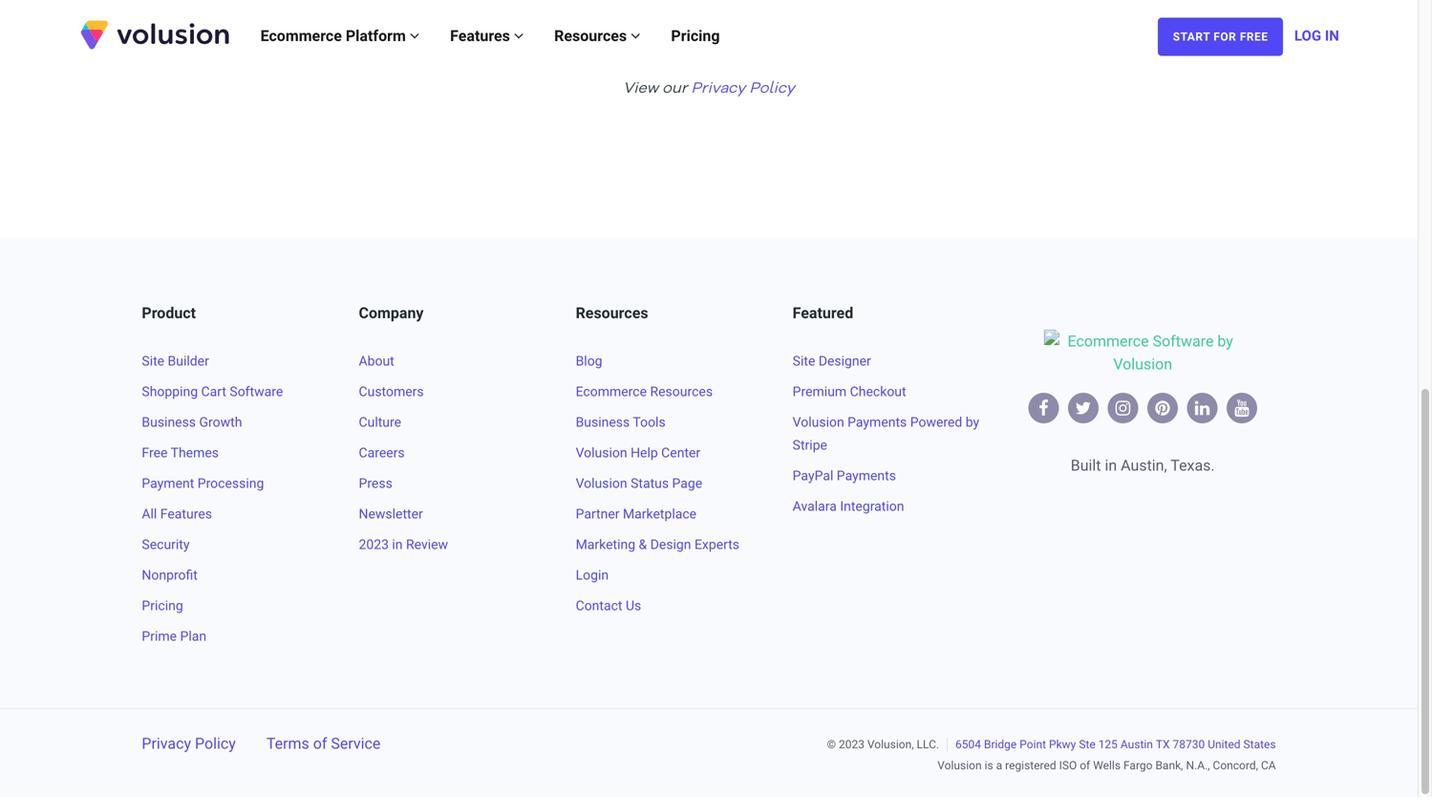 Task type: describe. For each thing, give the bounding box(es) containing it.
© 2023 volusion, llc.
[[827, 738, 940, 751]]

premium checkout link
[[793, 384, 907, 399]]

ecommerce software by volusion image
[[1045, 330, 1242, 391]]

volusion for volusion help center
[[576, 445, 628, 460]]

volusion help center link
[[576, 445, 701, 460]]

security link
[[142, 536, 190, 552]]

review
[[406, 536, 448, 552]]

careers link
[[359, 445, 405, 460]]

business growth link
[[142, 414, 242, 430]]

partner marketplace link
[[576, 506, 697, 522]]

bridge
[[984, 738, 1017, 751]]

business tools link
[[576, 414, 666, 430]]

culture
[[359, 414, 401, 430]]

n.a.,
[[1187, 759, 1210, 772]]

marketing & design experts link
[[576, 536, 740, 552]]

follow volusion on youtube image
[[1235, 400, 1250, 417]]

78730
[[1173, 738, 1205, 751]]

start for free link
[[1158, 18, 1284, 56]]

angle down image for features
[[514, 28, 524, 43]]

center
[[662, 445, 701, 460]]

2023 in review link
[[359, 536, 448, 552]]

tx
[[1156, 738, 1170, 751]]

shopping
[[142, 384, 198, 399]]

volusion payments powered by stripe link
[[793, 414, 980, 453]]

subscribe
[[672, 24, 746, 41]]

point
[[1020, 738, 1047, 751]]

is
[[985, 759, 994, 772]]

terms of service
[[267, 734, 381, 752]]

0 vertical spatial policy
[[750, 81, 795, 97]]

free themes
[[142, 445, 219, 460]]

contact us link
[[576, 598, 642, 613]]

press link
[[359, 475, 393, 491]]

status
[[631, 475, 669, 491]]

volusion for volusion payments powered by stripe
[[793, 414, 845, 430]]

volusion for volusion is a registered iso of wells fargo bank, n.a., concord, ca
[[938, 759, 982, 772]]

features link
[[435, 7, 539, 65]]

0 vertical spatial privacy policy link
[[691, 66, 795, 97]]

payments for volusion
[[848, 414, 907, 430]]

all features link
[[142, 506, 212, 522]]

terms of service link
[[267, 734, 381, 752]]

about link
[[359, 353, 394, 369]]

marketing & design experts
[[576, 536, 740, 552]]

log in link
[[1295, 7, 1340, 65]]

follow volusion on instagram image
[[1116, 400, 1131, 417]]

follow volusion on pinterest image
[[1156, 400, 1170, 417]]

us
[[626, 598, 642, 613]]

volusion status page link
[[576, 475, 703, 491]]

volusion is a registered iso of wells fargo bank, n.a., concord, ca
[[938, 759, 1276, 772]]

125
[[1099, 738, 1118, 751]]

2 vertical spatial resources
[[650, 384, 713, 399]]

0 horizontal spatial of
[[313, 734, 327, 752]]

service
[[331, 734, 381, 752]]

designer
[[819, 353, 871, 369]]

0 horizontal spatial 2023
[[359, 536, 389, 552]]

ecommerce for ecommerce platform
[[261, 27, 342, 45]]

built in austin, texas.
[[1071, 456, 1215, 475]]

themes
[[171, 445, 219, 460]]

site builder
[[142, 353, 209, 369]]

payments for paypal
[[837, 468, 896, 483]]

1 vertical spatial privacy policy link
[[142, 734, 236, 752]]

fargo
[[1124, 759, 1153, 772]]

all features
[[142, 506, 212, 522]]

a
[[996, 759, 1003, 772]]

help
[[631, 445, 658, 460]]

2023 in review
[[359, 536, 448, 552]]

paypal
[[793, 468, 834, 483]]

growth
[[199, 414, 242, 430]]

stripe
[[793, 437, 828, 453]]

prime
[[142, 628, 177, 644]]

integration
[[840, 498, 905, 514]]

our
[[662, 81, 688, 97]]

culture link
[[359, 414, 401, 430]]

in for review
[[392, 536, 403, 552]]

&
[[639, 536, 647, 552]]

business for resources
[[576, 414, 630, 430]]

bank,
[[1156, 759, 1184, 772]]

ca
[[1262, 759, 1276, 772]]

in
[[1325, 27, 1340, 44]]

premium
[[793, 384, 847, 399]]

1 horizontal spatial free
[[1240, 30, 1269, 44]]

united states
[[1208, 738, 1276, 751]]

ecommerce for ecommerce resources
[[576, 384, 647, 399]]

for
[[1214, 30, 1237, 44]]

ecommerce platform
[[261, 27, 410, 45]]

payment
[[142, 475, 194, 491]]

0 horizontal spatial pricing link
[[142, 598, 183, 613]]

log in
[[1295, 27, 1340, 44]]

free themes link
[[142, 445, 219, 460]]

login
[[576, 567, 609, 583]]

newsletter
[[359, 506, 423, 522]]

angle down image
[[410, 28, 420, 43]]

site for product
[[142, 353, 164, 369]]

software
[[230, 384, 283, 399]]

1 vertical spatial resources
[[576, 304, 649, 322]]

1 vertical spatial 2023
[[839, 738, 865, 751]]

site designer link
[[793, 353, 871, 369]]

austin
[[1121, 738, 1153, 751]]

ecommerce platform link
[[245, 7, 435, 65]]

follow volusion on facebook image
[[1039, 400, 1049, 417]]

business growth
[[142, 414, 242, 430]]

concord,
[[1213, 759, 1259, 772]]

checkout
[[850, 384, 907, 399]]

in for austin,
[[1105, 456, 1117, 475]]



Task type: vqa. For each thing, say whether or not it's contained in the screenshot.
Volusion related to Volusion Payments Powered by Stripe
yes



Task type: locate. For each thing, give the bounding box(es) containing it.
design
[[651, 536, 691, 552]]

ecommerce
[[261, 27, 342, 45], [576, 384, 647, 399]]

1 vertical spatial pricing
[[142, 598, 183, 613]]

terms
[[267, 734, 309, 752]]

business for product
[[142, 414, 196, 430]]

angle down image for resources
[[631, 28, 641, 43]]

log
[[1295, 27, 1322, 44]]

2023
[[359, 536, 389, 552], [839, 738, 865, 751]]

contact us
[[576, 598, 642, 613]]

avalara
[[793, 498, 837, 514]]

2023 down newsletter link
[[359, 536, 389, 552]]

0 horizontal spatial angle down image
[[514, 28, 524, 43]]

follow volusion on twitter image
[[1076, 400, 1092, 417]]

0 vertical spatial free
[[1240, 30, 1269, 44]]

iso
[[1060, 759, 1077, 772]]

6504 bridge point pkwy ste 125 austin tx 78730 united states
[[956, 738, 1276, 751]]

0 vertical spatial resources
[[554, 27, 631, 45]]

1 horizontal spatial pricing link
[[656, 7, 735, 65]]

1 horizontal spatial features
[[450, 27, 514, 45]]

1 horizontal spatial business
[[576, 414, 630, 430]]

0 vertical spatial of
[[313, 734, 327, 752]]

1 vertical spatial policy
[[195, 734, 236, 752]]

site builder link
[[142, 353, 209, 369]]

0 horizontal spatial privacy policy link
[[142, 734, 236, 752]]

resources up blog 'link'
[[576, 304, 649, 322]]

start
[[1173, 30, 1211, 44]]

0 vertical spatial features
[[450, 27, 514, 45]]

privacy policy link
[[691, 66, 795, 97], [142, 734, 236, 752]]

registered
[[1006, 759, 1057, 772]]

volusion,
[[868, 738, 914, 751]]

prime plan link
[[142, 628, 207, 644]]

©
[[827, 738, 836, 751]]

free
[[1240, 30, 1269, 44], [142, 445, 168, 460]]

0 vertical spatial ecommerce
[[261, 27, 342, 45]]

0 horizontal spatial features
[[160, 506, 212, 522]]

1 vertical spatial pricing link
[[142, 598, 183, 613]]

pricing link up prime
[[142, 598, 183, 613]]

0 horizontal spatial free
[[142, 445, 168, 460]]

policy
[[750, 81, 795, 97], [195, 734, 236, 752]]

2 business from the left
[[576, 414, 630, 430]]

angle down image
[[514, 28, 524, 43], [631, 28, 641, 43]]

1 vertical spatial features
[[160, 506, 212, 522]]

page
[[672, 475, 703, 491]]

0 horizontal spatial ecommerce
[[261, 27, 342, 45]]

1 business from the left
[[142, 414, 196, 430]]

site up premium
[[793, 353, 816, 369]]

privacy
[[691, 81, 746, 97], [142, 734, 191, 752]]

shopping cart software
[[142, 384, 283, 399]]

prime plan
[[142, 628, 207, 644]]

1 vertical spatial payments
[[837, 468, 896, 483]]

blog
[[576, 353, 603, 369]]

ecommerce up business tools link
[[576, 384, 647, 399]]

1 horizontal spatial of
[[1080, 759, 1091, 772]]

pkwy
[[1049, 738, 1077, 751]]

resources up view
[[554, 27, 631, 45]]

angle down image left resources link
[[514, 28, 524, 43]]

site up the shopping
[[142, 353, 164, 369]]

paypal payments
[[793, 468, 896, 483]]

ecommerce left platform
[[261, 27, 342, 45]]

site designer
[[793, 353, 871, 369]]

texas.
[[1171, 456, 1215, 475]]

2 angle down image from the left
[[631, 28, 641, 43]]

0 vertical spatial in
[[1105, 456, 1117, 475]]

pricing link up view our privacy policy
[[656, 7, 735, 65]]

view
[[623, 81, 659, 97]]

contact
[[576, 598, 623, 613]]

pricing up prime
[[142, 598, 183, 613]]

privacy policy
[[142, 734, 236, 752]]

0 vertical spatial 2023
[[359, 536, 389, 552]]

2023 right ©
[[839, 738, 865, 751]]

login link
[[576, 567, 609, 583]]

press
[[359, 475, 393, 491]]

careers
[[359, 445, 405, 460]]

resources link
[[539, 7, 656, 65]]

volusion for volusion status page
[[576, 475, 628, 491]]

angle down image inside features link
[[514, 28, 524, 43]]

in right "built"
[[1105, 456, 1117, 475]]

0 vertical spatial privacy
[[691, 81, 746, 97]]

resources
[[554, 27, 631, 45], [576, 304, 649, 322], [650, 384, 713, 399]]

1 horizontal spatial policy
[[750, 81, 795, 97]]

1 vertical spatial free
[[142, 445, 168, 460]]

volusion down business tools link
[[576, 445, 628, 460]]

volusion payments powered by stripe
[[793, 414, 980, 453]]

paypal payments link
[[793, 468, 896, 483]]

llc.
[[917, 738, 940, 751]]

1 vertical spatial of
[[1080, 759, 1091, 772]]

0 horizontal spatial in
[[392, 536, 403, 552]]

business tools
[[576, 414, 666, 430]]

business left tools
[[576, 414, 630, 430]]

0 vertical spatial payments
[[848, 414, 907, 430]]

1 angle down image from the left
[[514, 28, 524, 43]]

plan
[[180, 628, 207, 644]]

of right iso in the bottom of the page
[[1080, 759, 1091, 772]]

payment processing
[[142, 475, 264, 491]]

all
[[142, 506, 157, 522]]

features down payment processing link
[[160, 506, 212, 522]]

resources up tools
[[650, 384, 713, 399]]

in
[[1105, 456, 1117, 475], [392, 536, 403, 552]]

experts
[[695, 536, 740, 552]]

wells
[[1094, 759, 1121, 772]]

volusion up partner at the bottom left of page
[[576, 475, 628, 491]]

payments up integration
[[837, 468, 896, 483]]

customers
[[359, 384, 424, 399]]

0 vertical spatial pricing
[[671, 27, 720, 45]]

ecommerce inside ecommerce platform link
[[261, 27, 342, 45]]

view our privacy policy
[[623, 81, 795, 97]]

0 vertical spatial pricing link
[[656, 7, 735, 65]]

1 horizontal spatial ecommerce
[[576, 384, 647, 399]]

of
[[313, 734, 327, 752], [1080, 759, 1091, 772]]

powered
[[911, 414, 963, 430]]

ste
[[1079, 738, 1096, 751]]

start for free
[[1173, 30, 1269, 44]]

angle down image inside resources link
[[631, 28, 641, 43]]

1 horizontal spatial in
[[1105, 456, 1117, 475]]

pricing up view our privacy policy
[[671, 27, 720, 45]]

site for featured
[[793, 353, 816, 369]]

features right angle down icon
[[450, 27, 514, 45]]

1 horizontal spatial privacy
[[691, 81, 746, 97]]

platform
[[346, 27, 406, 45]]

in left review
[[392, 536, 403, 552]]

partner marketplace
[[576, 506, 697, 522]]

free right for
[[1240, 30, 1269, 44]]

avalara integration
[[793, 498, 905, 514]]

business
[[142, 414, 196, 430], [576, 414, 630, 430]]

volusion inside 'volusion payments powered by stripe'
[[793, 414, 845, 430]]

follow volusion on linkedin image
[[1195, 400, 1210, 417]]

business down the shopping
[[142, 414, 196, 430]]

policy left terms on the left bottom of page
[[195, 734, 236, 752]]

policy down the "subscribe" button
[[750, 81, 795, 97]]

volusion help center
[[576, 445, 701, 460]]

0 horizontal spatial site
[[142, 353, 164, 369]]

volusion logo image
[[79, 19, 231, 51]]

1 vertical spatial ecommerce
[[576, 384, 647, 399]]

about
[[359, 353, 394, 369]]

pricing
[[671, 27, 720, 45], [142, 598, 183, 613]]

payments down checkout
[[848, 414, 907, 430]]

0 horizontal spatial policy
[[195, 734, 236, 752]]

customers link
[[359, 384, 424, 399]]

free up payment at the bottom of page
[[142, 445, 168, 460]]

pricing for the left pricing link
[[142, 598, 183, 613]]

angle down image up view
[[631, 28, 641, 43]]

newsletter link
[[359, 506, 423, 522]]

0 horizontal spatial privacy
[[142, 734, 191, 752]]

1 vertical spatial privacy
[[142, 734, 191, 752]]

1 site from the left
[[142, 353, 164, 369]]

volusion
[[793, 414, 845, 430], [576, 445, 628, 460], [576, 475, 628, 491], [938, 759, 982, 772]]

1 horizontal spatial site
[[793, 353, 816, 369]]

1 horizontal spatial pricing
[[671, 27, 720, 45]]

1 horizontal spatial angle down image
[[631, 28, 641, 43]]

1 horizontal spatial privacy policy link
[[691, 66, 795, 97]]

0 horizontal spatial pricing
[[142, 598, 183, 613]]

2 site from the left
[[793, 353, 816, 369]]

marketing
[[576, 536, 636, 552]]

of right terms on the left bottom of page
[[313, 734, 327, 752]]

volusion down 6504
[[938, 759, 982, 772]]

volusion up 'stripe'
[[793, 414, 845, 430]]

nonprofit link
[[142, 567, 198, 583]]

featured
[[793, 304, 854, 322]]

pricing for the rightmost pricing link
[[671, 27, 720, 45]]

shopping cart software link
[[142, 384, 283, 399]]

payments inside 'volusion payments powered by stripe'
[[848, 414, 907, 430]]

0 horizontal spatial business
[[142, 414, 196, 430]]

blog link
[[576, 353, 603, 369]]

ecommerce resources link
[[576, 384, 713, 399]]

built
[[1071, 456, 1102, 475]]

1 horizontal spatial 2023
[[839, 738, 865, 751]]

marketplace
[[623, 506, 697, 522]]

1 vertical spatial in
[[392, 536, 403, 552]]



